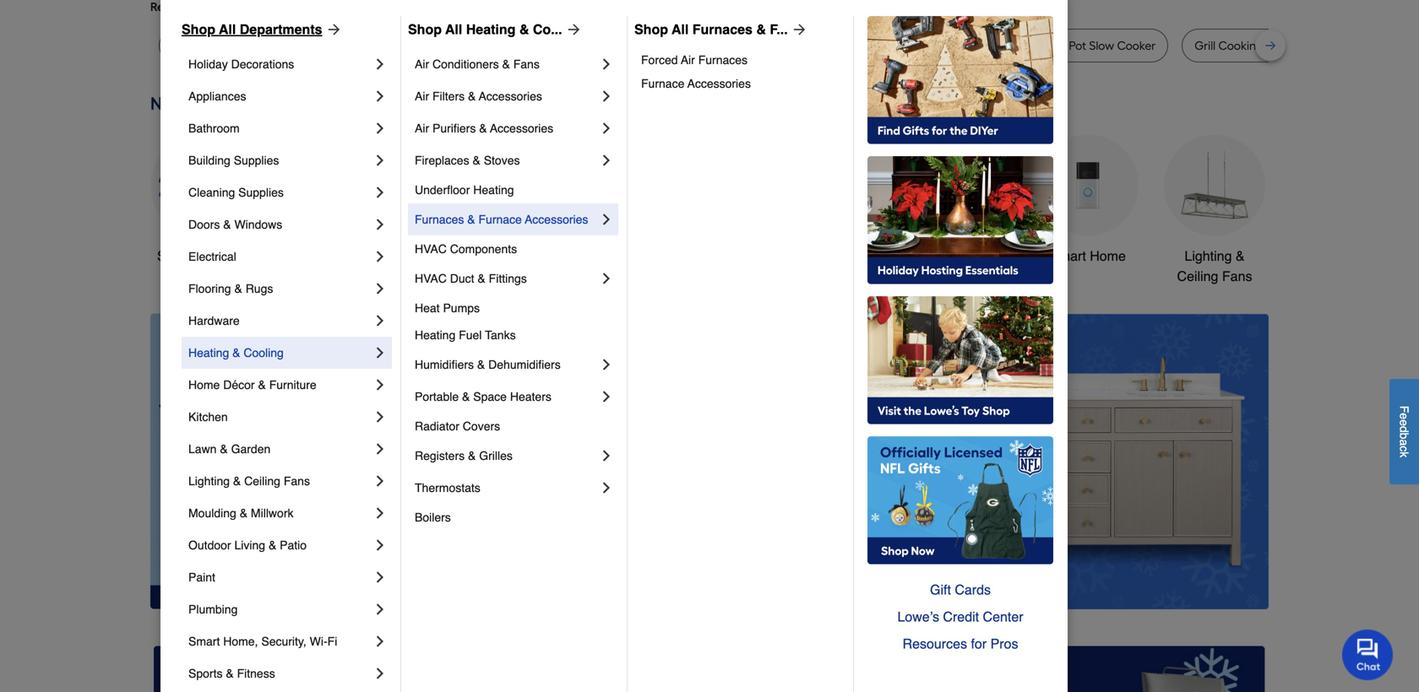 Task type: locate. For each thing, give the bounding box(es) containing it.
pros
[[990, 636, 1018, 652]]

furnaces up furnace accessories link
[[698, 53, 748, 67]]

accessories for air purifiers & accessories
[[490, 122, 553, 135]]

heating & cooling link
[[188, 337, 372, 369]]

2 crock from the left
[[1035, 38, 1066, 53]]

0 horizontal spatial fans
[[284, 475, 310, 488]]

accessories up christmas
[[525, 213, 588, 226]]

thermostats link
[[415, 472, 598, 504]]

furnace
[[641, 77, 685, 90], [478, 213, 522, 226]]

0 horizontal spatial outdoor
[[188, 539, 231, 552]]

forced air furnaces
[[641, 53, 748, 67]]

1 horizontal spatial smart
[[1050, 248, 1086, 264]]

1 horizontal spatial tools
[[839, 248, 870, 264]]

0 vertical spatial lighting & ceiling fans link
[[1164, 135, 1265, 287]]

furnaces for air
[[698, 53, 748, 67]]

resources for pros link
[[867, 631, 1053, 658]]

crock
[[780, 38, 811, 53], [1035, 38, 1066, 53]]

0 horizontal spatial smart
[[188, 635, 220, 649]]

air left purifiers
[[415, 122, 429, 135]]

air for air conditioners & fans
[[415, 57, 429, 71]]

chevron right image for flooring & rugs
[[372, 280, 389, 297]]

1 horizontal spatial lighting & ceiling fans link
[[1164, 135, 1265, 287]]

furnace down forced
[[641, 77, 685, 90]]

2 tools from the left
[[839, 248, 870, 264]]

f e e d b a c k
[[1398, 406, 1411, 458]]

hardware
[[188, 314, 240, 328]]

1 vertical spatial decorations
[[545, 269, 617, 284]]

fireplaces & stoves
[[415, 154, 520, 167]]

0 horizontal spatial ceiling
[[244, 475, 280, 488]]

hvac up heat
[[415, 272, 447, 286]]

outdoor for outdoor living & patio
[[188, 539, 231, 552]]

furnace accessories link
[[641, 72, 841, 95]]

pot for crock pot cooking pot
[[814, 38, 831, 53]]

accessories up air purifiers & accessories link
[[479, 90, 542, 103]]

doors & windows link
[[188, 209, 372, 241]]

2 pot from the left
[[882, 38, 900, 53]]

& inside air purifiers & accessories link
[[479, 122, 487, 135]]

chevron right image for kitchen
[[372, 409, 389, 426]]

hardware link
[[188, 305, 372, 337]]

e up b
[[1398, 420, 1411, 426]]

& inside humidifiers & dehumidifiers link
[[477, 358, 485, 372]]

1 horizontal spatial bathroom link
[[911, 135, 1012, 266]]

accessories inside "furnaces & furnace accessories" link
[[525, 213, 588, 226]]

& inside flooring & rugs link
[[234, 282, 242, 296]]

0 vertical spatial fans
[[513, 57, 540, 71]]

shop inside "link"
[[634, 22, 668, 37]]

holiday decorations link
[[188, 48, 372, 80]]

supplies for building supplies
[[234, 154, 279, 167]]

2 horizontal spatial fans
[[1222, 269, 1252, 284]]

air conditioners & fans
[[415, 57, 540, 71]]

lighting & ceiling fans link
[[1164, 135, 1265, 287], [188, 465, 372, 498]]

chevron right image for hvac duct & fittings
[[598, 270, 615, 287]]

cooker left grill
[[1117, 38, 1156, 53]]

1 tools from the left
[[439, 248, 470, 264]]

crock for crock pot cooking pot
[[780, 38, 811, 53]]

1 horizontal spatial slow
[[1089, 38, 1114, 53]]

0 vertical spatial hvac
[[415, 242, 447, 256]]

air down triple slow cooker
[[415, 57, 429, 71]]

chevron right image for registers & grilles
[[598, 448, 615, 465]]

0 horizontal spatial bathroom link
[[188, 112, 372, 144]]

& inside heating & cooling link
[[232, 346, 240, 360]]

& inside shop all heating & co... link
[[519, 22, 529, 37]]

registers
[[415, 449, 465, 463]]

outdoor tools & equipment link
[[784, 135, 885, 287]]

1 pot from the left
[[814, 38, 831, 53]]

chevron right image for lighting & ceiling fans
[[372, 473, 389, 490]]

all up forced air furnaces
[[672, 22, 689, 37]]

& inside air filters & accessories link
[[468, 90, 476, 103]]

holiday
[[188, 57, 228, 71]]

1 vertical spatial bathroom
[[932, 248, 991, 264]]

1 horizontal spatial outdoor
[[786, 248, 835, 264]]

air purifiers & accessories
[[415, 122, 553, 135]]

shop for shop all departments
[[182, 22, 215, 37]]

chevron right image
[[372, 88, 389, 105], [598, 88, 615, 105], [598, 120, 615, 137], [598, 152, 615, 169], [372, 216, 389, 233], [372, 248, 389, 265], [598, 270, 615, 287], [372, 280, 389, 297], [372, 313, 389, 329], [372, 377, 389, 394], [598, 389, 615, 405], [372, 537, 389, 554], [372, 569, 389, 586], [372, 634, 389, 650], [372, 666, 389, 683]]

new deals every day during 25 days of deals image
[[150, 90, 1269, 118]]

resources
[[903, 636, 967, 652]]

2 horizontal spatial shop
[[634, 22, 668, 37]]

0 horizontal spatial arrow right image
[[322, 21, 343, 38]]

all inside "link"
[[672, 22, 689, 37]]

electrical link
[[188, 241, 372, 273]]

0 horizontal spatial slow
[[400, 38, 425, 53]]

accessories down forced air furnaces link
[[687, 77, 751, 90]]

resources for pros
[[903, 636, 1018, 652]]

crock down arrow right icon
[[780, 38, 811, 53]]

0 vertical spatial outdoor
[[786, 248, 835, 264]]

sports
[[188, 667, 223, 681]]

air for air filters & accessories
[[415, 90, 429, 103]]

1 horizontal spatial decorations
[[545, 269, 617, 284]]

appliances
[[188, 90, 246, 103]]

scroll to item #2 image
[[814, 579, 854, 586]]

doors & windows
[[188, 218, 282, 231]]

home
[[1090, 248, 1126, 264], [188, 378, 220, 392]]

4 pot from the left
[[1069, 38, 1086, 53]]

slow
[[400, 38, 425, 53], [1089, 38, 1114, 53]]

accessories inside air filters & accessories link
[[479, 90, 542, 103]]

shop up forced
[[634, 22, 668, 37]]

grill
[[1195, 38, 1216, 53]]

chevron right image for humidifiers & dehumidifiers
[[598, 356, 615, 373]]

registers & grilles link
[[415, 440, 598, 472]]

0 horizontal spatial furnace
[[478, 213, 522, 226]]

lighting
[[1185, 248, 1232, 264], [188, 475, 230, 488]]

decorations down christmas
[[545, 269, 617, 284]]

1 vertical spatial furnaces
[[698, 53, 748, 67]]

1 horizontal spatial ceiling
[[1177, 269, 1218, 284]]

1 slow from the left
[[400, 38, 425, 53]]

0 horizontal spatial shop
[[182, 22, 215, 37]]

1 horizontal spatial cooker
[[1117, 38, 1156, 53]]

0 vertical spatial lighting & ceiling fans
[[1177, 248, 1252, 284]]

& inside lighting & ceiling fans
[[1236, 248, 1245, 264]]

furnace inside furnace accessories link
[[641, 77, 685, 90]]

1 vertical spatial outdoor
[[188, 539, 231, 552]]

cooling
[[244, 346, 284, 360]]

ceiling inside lighting & ceiling fans
[[1177, 269, 1218, 284]]

arrow right image
[[322, 21, 343, 38], [562, 21, 582, 38], [1237, 462, 1254, 478]]

k
[[1398, 452, 1411, 458]]

& inside moulding & millwork link
[[240, 507, 248, 520]]

heat pumps link
[[415, 295, 615, 322]]

building
[[188, 154, 230, 167]]

chevron right image for appliances
[[372, 88, 389, 105]]

crock right instant pot
[[1035, 38, 1066, 53]]

stoves
[[484, 154, 520, 167]]

1 horizontal spatial arrow right image
[[562, 21, 582, 38]]

0 horizontal spatial decorations
[[231, 57, 294, 71]]

visit the lowe's toy shop. image
[[867, 296, 1053, 425]]

shop for shop all heating & co...
[[408, 22, 442, 37]]

0 horizontal spatial lighting & ceiling fans link
[[188, 465, 372, 498]]

ceiling
[[1177, 269, 1218, 284], [244, 475, 280, 488]]

heating
[[466, 22, 516, 37], [473, 183, 514, 197], [415, 329, 456, 342], [188, 346, 229, 360]]

& inside outdoor tools & equipment
[[874, 248, 883, 264]]

building supplies
[[188, 154, 279, 167]]

arrow right image inside shop all heating & co... link
[[562, 21, 582, 38]]

decorations
[[231, 57, 294, 71], [545, 269, 617, 284]]

0 vertical spatial furnace
[[641, 77, 685, 90]]

1 horizontal spatial cooking
[[1218, 38, 1264, 53]]

up to 30 percent off select grills and accessories. image
[[913, 646, 1265, 693]]

& inside doors & windows link
[[223, 218, 231, 231]]

1 horizontal spatial shop
[[408, 22, 442, 37]]

1 horizontal spatial furnace
[[641, 77, 685, 90]]

tools
[[439, 248, 470, 264], [839, 248, 870, 264]]

supplies for cleaning supplies
[[238, 186, 284, 199]]

0 horizontal spatial bathroom
[[188, 122, 240, 135]]

supplies up windows
[[238, 186, 284, 199]]

2 vertical spatial furnaces
[[415, 213, 464, 226]]

holiday hosting essentials. image
[[867, 156, 1053, 285]]

pot for instant pot
[[978, 38, 996, 53]]

accessories inside air purifiers & accessories link
[[490, 122, 553, 135]]

air left filters
[[415, 90, 429, 103]]

chevron right image
[[372, 56, 389, 73], [598, 56, 615, 73], [372, 120, 389, 137], [372, 152, 389, 169], [372, 184, 389, 201], [598, 211, 615, 228], [372, 345, 389, 362], [598, 356, 615, 373], [372, 409, 389, 426], [372, 441, 389, 458], [598, 448, 615, 465], [372, 473, 389, 490], [598, 480, 615, 497], [372, 505, 389, 522], [372, 601, 389, 618]]

1 vertical spatial supplies
[[238, 186, 284, 199]]

all up conditioners
[[445, 22, 462, 37]]

up to 40 percent off select vanities. plus get free local delivery on select vanities. image
[[450, 314, 1269, 610]]

furnaces inside forced air furnaces link
[[698, 53, 748, 67]]

all up holiday decorations
[[219, 22, 236, 37]]

3 shop from the left
[[634, 22, 668, 37]]

center
[[983, 609, 1023, 625]]

furnace down underfloor heating link
[[478, 213, 522, 226]]

grill cooking grate & warming rack
[[1195, 38, 1390, 53]]

duct
[[450, 272, 474, 286]]

fireplaces & stoves link
[[415, 144, 598, 177]]

0 vertical spatial furnaces
[[692, 22, 753, 37]]

cooker up conditioners
[[428, 38, 466, 53]]

smart home
[[1050, 248, 1126, 264]]

hvac duct & fittings link
[[415, 263, 598, 295]]

1 horizontal spatial home
[[1090, 248, 1126, 264]]

1 vertical spatial furnace
[[478, 213, 522, 226]]

furnaces inside the shop all furnaces & f... "link"
[[692, 22, 753, 37]]

1 horizontal spatial lighting
[[1185, 248, 1232, 264]]

air
[[681, 53, 695, 67], [415, 57, 429, 71], [415, 90, 429, 103], [415, 122, 429, 135]]

2 vertical spatial fans
[[284, 475, 310, 488]]

chevron right image for air conditioners & fans
[[598, 56, 615, 73]]

0 horizontal spatial cooking
[[834, 38, 879, 53]]

furnaces down underfloor
[[415, 213, 464, 226]]

chevron right image for building supplies
[[372, 152, 389, 169]]

1 hvac from the top
[[415, 242, 447, 256]]

1 vertical spatial fans
[[1222, 269, 1252, 284]]

accessories down air filters & accessories link
[[490, 122, 553, 135]]

0 vertical spatial smart
[[1050, 248, 1086, 264]]

0 horizontal spatial cooker
[[428, 38, 466, 53]]

0 horizontal spatial home
[[188, 378, 220, 392]]

chevron right image for cleaning supplies
[[372, 184, 389, 201]]

security,
[[261, 635, 306, 649]]

smart home link
[[1037, 135, 1139, 266]]

arrow right image inside shop all departments link
[[322, 21, 343, 38]]

1 vertical spatial lighting
[[188, 475, 230, 488]]

moulding & millwork link
[[188, 498, 372, 530]]

tools up duct
[[439, 248, 470, 264]]

1 shop from the left
[[182, 22, 215, 37]]

e up d
[[1398, 413, 1411, 420]]

shop up holiday
[[182, 22, 215, 37]]

shop all furnaces & f...
[[634, 22, 788, 37]]

outdoor up equipment
[[786, 248, 835, 264]]

electrical
[[188, 250, 236, 264]]

2 shop from the left
[[408, 22, 442, 37]]

arrow right image for shop all departments
[[322, 21, 343, 38]]

chevron right image for holiday decorations
[[372, 56, 389, 73]]

furnace accessories
[[641, 77, 751, 90]]

chevron right image for home décor & furniture
[[372, 377, 389, 394]]

air purifiers & accessories link
[[415, 112, 598, 144]]

outdoor inside outdoor tools & equipment
[[786, 248, 835, 264]]

shop up triple slow cooker
[[408, 22, 442, 37]]

1 vertical spatial hvac
[[415, 272, 447, 286]]

0 vertical spatial ceiling
[[1177, 269, 1218, 284]]

& inside home décor & furniture link
[[258, 378, 266, 392]]

1 horizontal spatial bathroom
[[932, 248, 991, 264]]

1 vertical spatial lighting & ceiling fans link
[[188, 465, 372, 498]]

& inside the shop all furnaces & f... "link"
[[756, 22, 766, 37]]

0 horizontal spatial lighting & ceiling fans
[[188, 475, 310, 488]]

heating & cooling
[[188, 346, 284, 360]]

0 horizontal spatial tools
[[439, 248, 470, 264]]

hvac up hvac duct & fittings on the top left of the page
[[415, 242, 447, 256]]

chevron right image for portable & space heaters
[[598, 389, 615, 405]]

tools up equipment
[[839, 248, 870, 264]]

2 horizontal spatial arrow right image
[[1237, 462, 1254, 478]]

officially licensed n f l gifts. shop now. image
[[867, 437, 1053, 565]]

smart for smart home
[[1050, 248, 1086, 264]]

all for heating
[[445, 22, 462, 37]]

kitchen
[[188, 411, 228, 424]]

tools inside outdoor tools & equipment
[[839, 248, 870, 264]]

0 horizontal spatial crock
[[780, 38, 811, 53]]

1 cooker from the left
[[428, 38, 466, 53]]

garden
[[231, 443, 271, 456]]

smart
[[1050, 248, 1086, 264], [188, 635, 220, 649]]

& inside registers & grilles link
[[468, 449, 476, 463]]

0 vertical spatial supplies
[[234, 154, 279, 167]]

f e e d b a c k button
[[1390, 379, 1419, 485]]

1 vertical spatial smart
[[188, 635, 220, 649]]

outdoor down moulding at the bottom of the page
[[188, 539, 231, 552]]

chevron right image for smart home, security, wi-fi
[[372, 634, 389, 650]]

cooking
[[834, 38, 879, 53], [1218, 38, 1264, 53]]

supplies up cleaning supplies
[[234, 154, 279, 167]]

shop all departments
[[182, 22, 322, 37]]

shop these last-minute gifts. $99 or less. quantities are limited and won't last. image
[[150, 314, 423, 609]]

1 horizontal spatial fans
[[513, 57, 540, 71]]

0 vertical spatial decorations
[[231, 57, 294, 71]]

departments
[[240, 22, 322, 37]]

arrow right image
[[788, 21, 808, 38]]

3 pot from the left
[[978, 38, 996, 53]]

furnaces down "recommended searches for you" heading
[[692, 22, 753, 37]]

0 vertical spatial home
[[1090, 248, 1126, 264]]

2 hvac from the top
[[415, 272, 447, 286]]

chat invite button image
[[1342, 629, 1394, 681]]

lawn & garden
[[188, 443, 271, 456]]

furnace inside "furnaces & furnace accessories" link
[[478, 213, 522, 226]]

hvac for hvac duct & fittings
[[415, 272, 447, 286]]

shop all deals
[[157, 248, 245, 264]]

shop all departments link
[[182, 19, 343, 40]]

1 crock from the left
[[780, 38, 811, 53]]

all right shop
[[192, 248, 207, 264]]

outdoor for outdoor tools & equipment
[[786, 248, 835, 264]]

space
[[473, 390, 507, 404]]

microwave
[[505, 38, 564, 53]]

decorations down shop all departments link
[[231, 57, 294, 71]]

deals
[[210, 248, 245, 264]]

paint link
[[188, 562, 372, 594]]

lowe's credit center link
[[867, 604, 1053, 631]]

arrow right image for shop all heating & co...
[[562, 21, 582, 38]]

1 horizontal spatial crock
[[1035, 38, 1066, 53]]



Task type: vqa. For each thing, say whether or not it's contained in the screenshot.
a
yes



Task type: describe. For each thing, give the bounding box(es) containing it.
flooring
[[188, 282, 231, 296]]

1 vertical spatial ceiling
[[244, 475, 280, 488]]

forced air furnaces link
[[641, 48, 841, 72]]

moulding
[[188, 507, 236, 520]]

hvac duct & fittings
[[415, 272, 527, 286]]

chevron right image for moulding & millwork
[[372, 505, 389, 522]]

fans for air conditioners & fans's chevron right icon
[[513, 57, 540, 71]]

thermostats
[[415, 481, 480, 495]]

chevron right image for lawn & garden
[[372, 441, 389, 458]]

chevron right image for air purifiers & accessories
[[598, 120, 615, 137]]

humidifiers & dehumidifiers link
[[415, 349, 598, 381]]

gift cards
[[930, 582, 991, 598]]

lowe's
[[897, 609, 939, 625]]

hvac components link
[[415, 236, 615, 263]]

get up to 2 free select tools or batteries when you buy 1 with select purchases. image
[[154, 646, 506, 693]]

find gifts for the diyer. image
[[867, 16, 1053, 144]]

boilers
[[415, 511, 451, 525]]

heat
[[415, 302, 440, 315]]

grilles
[[479, 449, 513, 463]]

instant
[[939, 38, 975, 53]]

chevron right image for plumbing
[[372, 601, 389, 618]]

hvac for hvac components
[[415, 242, 447, 256]]

decorations for christmas
[[545, 269, 617, 284]]

1 e from the top
[[1398, 413, 1411, 420]]

crock pot cooking pot
[[780, 38, 900, 53]]

furnaces inside "furnaces & furnace accessories" link
[[415, 213, 464, 226]]

smart for smart home, security, wi-fi
[[188, 635, 220, 649]]

christmas
[[551, 248, 612, 264]]

chevron right image for bathroom
[[372, 120, 389, 137]]

millwork
[[251, 507, 294, 520]]

countertop
[[566, 38, 628, 53]]

air filters & accessories
[[415, 90, 542, 103]]

fans inside lighting & ceiling fans
[[1222, 269, 1252, 284]]

portable & space heaters
[[415, 390, 551, 404]]

smart home, security, wi-fi link
[[188, 626, 372, 658]]

all for departments
[[219, 22, 236, 37]]

credit
[[943, 609, 979, 625]]

paint
[[188, 571, 215, 585]]

forced
[[641, 53, 678, 67]]

microwave countertop
[[505, 38, 628, 53]]

chevron right image for paint
[[372, 569, 389, 586]]

cleaning supplies link
[[188, 177, 372, 209]]

& inside lawn & garden link
[[220, 443, 228, 456]]

home décor & furniture
[[188, 378, 317, 392]]

home décor & furniture link
[[188, 369, 372, 401]]

shop all heating & co... link
[[408, 19, 582, 40]]

heating up air conditioners & fans
[[466, 22, 516, 37]]

scroll to item #5 element
[[935, 577, 979, 587]]

air for air purifiers & accessories
[[415, 122, 429, 135]]

2 cooking from the left
[[1218, 38, 1264, 53]]

& inside sports & fitness link
[[226, 667, 234, 681]]

triple slow cooker
[[368, 38, 466, 53]]

patio
[[280, 539, 307, 552]]

components
[[450, 242, 517, 256]]

& inside portable & space heaters "link"
[[462, 390, 470, 404]]

chevron right image for fireplaces & stoves
[[598, 152, 615, 169]]

shop all heating & co...
[[408, 22, 562, 37]]

accessories inside furnace accessories link
[[687, 77, 751, 90]]

fi
[[327, 635, 337, 649]]

accessories for air filters & accessories
[[479, 90, 542, 103]]

radiator covers link
[[415, 413, 615, 440]]

décor
[[223, 378, 255, 392]]

fittings
[[489, 272, 527, 286]]

heating down heat
[[415, 329, 456, 342]]

fitness
[[237, 667, 275, 681]]

lawn & garden link
[[188, 433, 372, 465]]

outdoor living & patio
[[188, 539, 307, 552]]

up to 35 percent off select small appliances. image
[[533, 646, 886, 693]]

radiator
[[415, 420, 459, 433]]

underfloor heating link
[[415, 177, 615, 204]]

heating down hardware
[[188, 346, 229, 360]]

chevron right image for outdoor living & patio
[[372, 537, 389, 554]]

wi-
[[310, 635, 327, 649]]

crock pot slow cooker
[[1035, 38, 1156, 53]]

1 cooking from the left
[[834, 38, 879, 53]]

shop
[[157, 248, 189, 264]]

chevron right image for air filters & accessories
[[598, 88, 615, 105]]

scroll to item #4 image
[[895, 579, 935, 586]]

0 vertical spatial bathroom
[[188, 122, 240, 135]]

cards
[[955, 582, 991, 598]]

home,
[[223, 635, 258, 649]]

chevron right image for sports & fitness
[[372, 666, 389, 683]]

f
[[1398, 406, 1411, 413]]

boilers link
[[415, 504, 615, 531]]

crock for crock pot slow cooker
[[1035, 38, 1066, 53]]

all for deals
[[192, 248, 207, 264]]

chevron right image for thermostats
[[598, 480, 615, 497]]

2 e from the top
[[1398, 420, 1411, 426]]

registers & grilles
[[415, 449, 513, 463]]

lawn
[[188, 443, 217, 456]]

conditioners
[[432, 57, 499, 71]]

gift cards link
[[867, 577, 1053, 604]]

air up furnace accessories
[[681, 53, 695, 67]]

chevron right image for heating & cooling
[[372, 345, 389, 362]]

heaters
[[510, 390, 551, 404]]

pot for crock pot slow cooker
[[1069, 38, 1086, 53]]

accessories for furnaces & furnace accessories
[[525, 213, 588, 226]]

instant pot
[[939, 38, 996, 53]]

& inside 'fireplaces & stoves' link
[[473, 154, 480, 167]]

heat pumps
[[415, 302, 480, 315]]

b
[[1398, 433, 1411, 440]]

2 cooker from the left
[[1117, 38, 1156, 53]]

& inside "furnaces & furnace accessories" link
[[467, 213, 475, 226]]

radiator covers
[[415, 420, 500, 433]]

0 vertical spatial lighting
[[1185, 248, 1232, 264]]

grate
[[1266, 38, 1297, 53]]

chevron right image for doors & windows
[[372, 216, 389, 233]]

chevron right image for hardware
[[372, 313, 389, 329]]

underfloor heating
[[415, 183, 514, 197]]

& inside air conditioners & fans link
[[502, 57, 510, 71]]

equipment
[[802, 269, 867, 284]]

underfloor
[[415, 183, 470, 197]]

lowe's credit center
[[897, 609, 1023, 625]]

1 vertical spatial lighting & ceiling fans
[[188, 475, 310, 488]]

& inside outdoor living & patio link
[[269, 539, 276, 552]]

heating up furnaces & furnace accessories
[[473, 183, 514, 197]]

shop for shop all furnaces & f...
[[634, 22, 668, 37]]

fans for chevron right icon corresponding to lighting & ceiling fans
[[284, 475, 310, 488]]

d
[[1398, 426, 1411, 433]]

warming
[[1311, 38, 1361, 53]]

portable & space heaters link
[[415, 381, 598, 413]]

christmas decorations link
[[530, 135, 632, 287]]

0 horizontal spatial lighting
[[188, 475, 230, 488]]

recommended searches for you heading
[[150, 0, 1269, 15]]

kitchen link
[[188, 401, 372, 433]]

flooring & rugs link
[[188, 273, 372, 305]]

tanks
[[485, 329, 516, 342]]

decorations for holiday
[[231, 57, 294, 71]]

1 vertical spatial home
[[188, 378, 220, 392]]

appliances link
[[188, 80, 372, 112]]

plumbing link
[[188, 594, 372, 626]]

a
[[1398, 440, 1411, 446]]

1 horizontal spatial lighting & ceiling fans
[[1177, 248, 1252, 284]]

for
[[971, 636, 987, 652]]

furnaces for all
[[692, 22, 753, 37]]

windows
[[234, 218, 282, 231]]

all for furnaces
[[672, 22, 689, 37]]

sports & fitness link
[[188, 658, 372, 690]]

living
[[234, 539, 265, 552]]

chevron right image for electrical
[[372, 248, 389, 265]]

2 slow from the left
[[1089, 38, 1114, 53]]

& inside the hvac duct & fittings link
[[478, 272, 486, 286]]

chevron right image for furnaces & furnace accessories
[[598, 211, 615, 228]]



